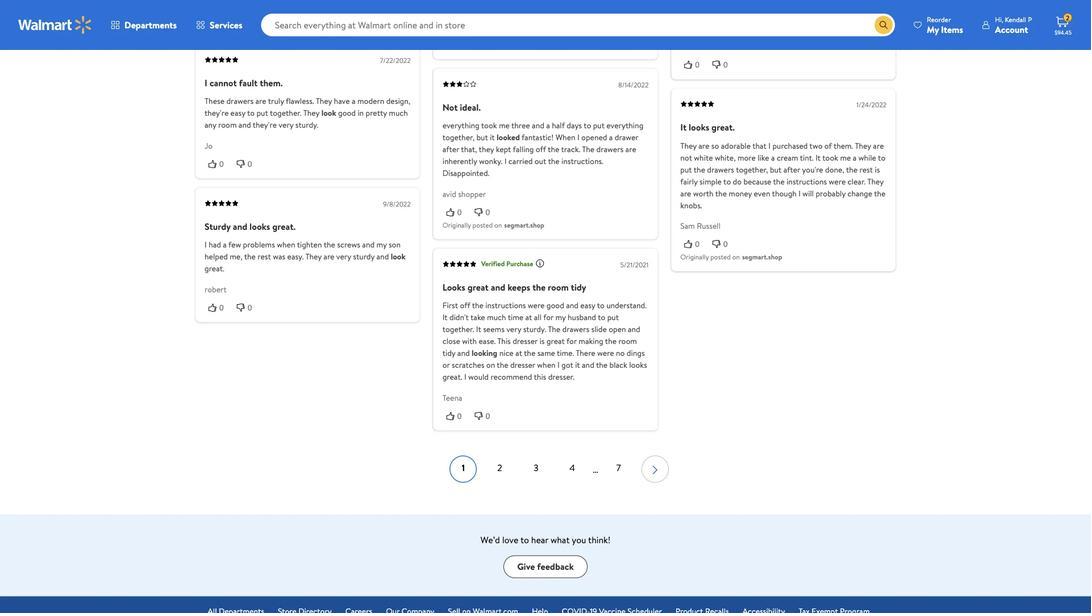 Task type: vqa. For each thing, say whether or not it's contained in the screenshot.
nice at the same time.  There were no dings or scratches on the dresser when I got it and the black looks great.  I would recommend this dresser.
yes



Task type: describe. For each thing, give the bounding box(es) containing it.
them. inside they are so adorable that i purchased two of them. they are not white white, more like a cream tint. it took me a while to put the drawers together, but after you're done, the rest is fairly simple to do because the instructions were clear. they are worth the money even though i will probably change the knobs.
[[834, 140, 853, 151]]

together, inside they are so adorable that i purchased two of them. they are not white white, more like a cream tint. it took me a while to put the drawers together, but after you're done, the rest is fairly simple to do because the instructions were clear. they are worth the money even though i will probably change the knobs.
[[736, 164, 768, 175]]

good inside the good in pretty much any room and they're very sturdy.
[[338, 108, 356, 119]]

my inside 'first off the instructions were good and easy to understand. it didn't take much time at all for my husband to put together.   it seems very sturdy.  the drawers slide open and close with ease.  this dresser is great for making the room tidy and'
[[555, 312, 566, 323]]

robert
[[205, 284, 227, 295]]

1 horizontal spatial 2
[[1066, 13, 1069, 23]]

on inside nice at the same time.  there were no dings or scratches on the dresser when i got it and the black looks great.  i would recommend this dresser.
[[486, 360, 495, 371]]

teena
[[442, 392, 462, 403]]

i down kept in the left of the page
[[504, 156, 507, 167]]

that,
[[461, 144, 477, 155]]

in
[[358, 108, 364, 119]]

good in pretty much any room and they're very sturdy.
[[205, 108, 408, 131]]

they up while
[[855, 140, 871, 151]]

problems
[[243, 239, 275, 250]]

reorder
[[927, 14, 951, 24]]

the down nice
[[497, 360, 508, 371]]

the left the same at the bottom
[[524, 348, 535, 359]]

inherently
[[442, 156, 477, 167]]

they inside i had a few problems when tighten the screws and my son helped me, the rest was easy. they are very sturdy and
[[305, 251, 322, 262]]

do
[[733, 176, 742, 187]]

looked
[[497, 132, 520, 143]]

and up the sturdy
[[362, 239, 375, 250]]

the down simple
[[715, 188, 727, 199]]

aman
[[442, 21, 461, 32]]

off inside 'first off the instructions were good and easy to understand. it didn't take much time at all for my husband to put together.   it seems very sturdy.  the drawers slide open and close with ease.  this dresser is great for making the room tidy and'
[[460, 300, 470, 311]]

you're
[[802, 164, 823, 175]]

put inside everything took me three and a half days to put everything together, but it
[[593, 120, 605, 131]]

me inside everything took me three and a half days to put everything together, but it
[[499, 120, 510, 131]]

the left screws
[[324, 239, 335, 250]]

and inside nice at the same time.  there were no dings or scratches on the dresser when i got it and the black looks great.  i would recommend this dresser.
[[582, 360, 594, 371]]

white
[[694, 152, 713, 163]]

dresser.
[[548, 372, 575, 383]]

the up though
[[773, 176, 785, 187]]

it inside everything took me three and a half days to put everything together, but it
[[490, 132, 495, 143]]

after inside they are so adorable that i purchased two of them. they are not white white, more like a cream tint. it took me a while to put the drawers together, but after you're done, the rest is fairly simple to do because the instructions were clear. they are worth the money even though i will probably change the knobs.
[[783, 164, 800, 175]]

0 vertical spatial great
[[467, 281, 489, 294]]

will
[[803, 188, 814, 199]]

all
[[534, 312, 542, 323]]

not ideal.
[[442, 101, 481, 113]]

or
[[442, 360, 450, 371]]

great. inside nice at the same time.  there were no dings or scratches on the dresser when i got it and the black looks great.  i would recommend this dresser.
[[442, 372, 462, 383]]

looking
[[472, 348, 497, 359]]

clear.
[[848, 176, 866, 187]]

scratches
[[452, 360, 484, 371]]

purchase
[[506, 259, 533, 269]]

it inside nice at the same time.  there were no dings or scratches on the dresser when i got it and the black looks great.  i would recommend this dresser.
[[575, 360, 580, 371]]

are inside i had a few problems when tighten the screws and my son helped me, the rest was easy. they are very sturdy and
[[324, 251, 334, 262]]

are down fairly
[[680, 188, 691, 199]]

were inside nice at the same time.  there were no dings or scratches on the dresser when i got it and the black looks great.  i would recommend this dresser.
[[597, 348, 614, 359]]

the down when
[[548, 144, 559, 155]]

and down son
[[376, 251, 389, 262]]

that
[[752, 140, 766, 151]]

modern
[[357, 96, 384, 107]]

took inside everything took me three and a half days to put everything together, but it
[[481, 120, 497, 131]]

posted for ideal.
[[473, 220, 493, 230]]

0 vertical spatial for
[[543, 312, 554, 323]]

good inside 'first off the instructions were good and easy to understand. it didn't take much time at all for my husband to put together.   it seems very sturdy.  the drawers slide open and close with ease.  this dresser is great for making the room tidy and'
[[547, 300, 564, 311]]

sturdy. inside 'first off the instructions were good and easy to understand. it didn't take much time at all for my husband to put together.   it seems very sturdy.  the drawers slide open and close with ease.  this dresser is great for making the room tidy and'
[[523, 324, 546, 335]]

but inside they are so adorable that i purchased two of them. they are not white white, more like a cream tint. it took me a while to put the drawers together, but after you're done, the rest is fairly simple to do because the instructions were clear. they are worth the money even though i will probably change the knobs.
[[770, 164, 781, 175]]

a right like
[[771, 152, 775, 163]]

it up not
[[680, 121, 687, 134]]

take
[[470, 312, 485, 323]]

at inside nice at the same time.  there were no dings or scratches on the dresser when i got it and the black looks great.  i would recommend this dresser.
[[515, 348, 522, 359]]

the right out
[[548, 156, 560, 167]]

ease.
[[479, 336, 496, 347]]

look for look great.
[[391, 251, 406, 262]]

$94.45
[[1055, 28, 1072, 36]]

at inside 'first off the instructions were good and easy to understand. it didn't take much time at all for my husband to put together.   it seems very sturdy.  the drawers slide open and close with ease.  this dresser is great for making the room tidy and'
[[525, 312, 532, 323]]

flawless.
[[286, 96, 314, 107]]

out
[[535, 156, 546, 167]]

no
[[616, 348, 625, 359]]

probably
[[816, 188, 846, 199]]

what
[[551, 534, 570, 546]]

think!
[[588, 534, 611, 546]]

me,
[[230, 251, 242, 262]]

drawers inside fantastic! when i opened a drawer after that, they kept falling off the track. the drawers are inherently wonky. i carried out the instructions. disappointed.
[[596, 144, 623, 155]]

were inside 'first off the instructions were good and easy to understand. it didn't take much time at all for my husband to put together.   it seems very sturdy.  the drawers slide open and close with ease.  this dresser is great for making the room tidy and'
[[528, 300, 545, 311]]

7
[[616, 462, 621, 474]]

cannot
[[209, 77, 237, 89]]

screws
[[337, 239, 360, 250]]

fantastic!
[[522, 132, 554, 143]]

avid shopper
[[442, 188, 486, 200]]

shopper
[[458, 188, 486, 200]]

3
[[534, 462, 538, 474]]

carried
[[508, 156, 533, 167]]

avid
[[442, 188, 456, 200]]

together. inside 'first off the instructions were good and easy to understand. it didn't take much time at all for my husband to put together.   it seems very sturdy.  the drawers slide open and close with ease.  this dresser is great for making the room tidy and'
[[442, 324, 474, 335]]

9/8/2022
[[383, 199, 411, 209]]

the up 'take'
[[472, 300, 484, 311]]

downvote lindsay review. total downvote review - 0 image
[[236, 16, 245, 25]]

wonky.
[[479, 156, 502, 167]]

though
[[772, 188, 797, 199]]

i left cannot
[[205, 77, 207, 89]]

keeps
[[508, 281, 530, 294]]

tidy inside 'first off the instructions were good and easy to understand. it didn't take much time at all for my husband to put together.   it seems very sturdy.  the drawers slide open and close with ease.  this dresser is great for making the room tidy and'
[[442, 348, 455, 359]]

on for not ideal.
[[494, 220, 502, 230]]

instructions inside they are so adorable that i purchased two of them. they are not white white, more like a cream tint. it took me a while to put the drawers together, but after you're done, the rest is fairly simple to do because the instructions were clear. they are worth the money even though i will probably change the knobs.
[[787, 176, 827, 187]]

off inside fantastic! when i opened a drawer after that, they kept falling off the track. the drawers are inherently wonky. i carried out the instructions. disappointed.
[[536, 144, 546, 155]]

sturdy and looks great.
[[205, 220, 296, 233]]

3 link
[[522, 456, 550, 483]]

and left keeps
[[491, 281, 505, 294]]

it down first
[[442, 312, 448, 323]]

any
[[205, 119, 216, 131]]

didn't
[[449, 312, 469, 323]]

give feedback
[[517, 561, 574, 573]]

i inside i had a few problems when tighten the screws and my son helped me, the rest was easy. they are very sturdy and
[[205, 239, 207, 250]]

time
[[508, 312, 523, 323]]

this
[[534, 372, 546, 383]]

room for the
[[548, 281, 569, 294]]

first off the instructions were good and easy to understand. it didn't take much time at all for my husband to put together.   it seems very sturdy.  the drawers slide open and close with ease.  this dresser is great for making the room tidy and
[[442, 300, 647, 359]]

looks inside nice at the same time.  there were no dings or scratches on the dresser when i got it and the black looks great.  i would recommend this dresser.
[[629, 360, 647, 371]]

two
[[809, 140, 823, 151]]

0 horizontal spatial them.
[[260, 77, 283, 89]]

it looks great.
[[680, 121, 735, 134]]

1
[[462, 462, 465, 474]]

1 everything from the left
[[442, 120, 479, 131]]

originally posted on segmart.shop for not ideal.
[[442, 220, 544, 230]]

0 vertical spatial looks
[[689, 121, 709, 134]]

and right open
[[628, 324, 640, 335]]

black
[[609, 360, 627, 371]]

great inside 'first off the instructions were good and easy to understand. it didn't take much time at all for my husband to put together.   it seems very sturdy.  the drawers slide open and close with ease.  this dresser is great for making the room tidy and'
[[547, 336, 565, 347]]

truly
[[268, 96, 284, 107]]

to inside these drawers are truly flawless. they have a modern design, they're easy to put together. they
[[247, 108, 255, 119]]

Walmart Site-Wide search field
[[261, 14, 895, 36]]

hear
[[531, 534, 548, 546]]

i cannot fault them.
[[205, 77, 283, 89]]

items
[[941, 23, 963, 36]]

i left 'will'
[[798, 188, 801, 199]]

are inside these drawers are truly flawless. they have a modern design, they're easy to put together. they
[[255, 96, 266, 107]]

cream
[[777, 152, 798, 163]]

a left while
[[853, 152, 857, 163]]

fairly
[[680, 176, 698, 187]]

when inside nice at the same time.  there were no dings or scratches on the dresser when i got it and the black looks great.  i would recommend this dresser.
[[537, 360, 555, 371]]

three
[[511, 120, 530, 131]]

but inside everything took me three and a half days to put everything together, but it
[[476, 132, 488, 143]]

1 link
[[450, 456, 477, 483]]

rest inside i had a few problems when tighten the screws and my son helped me, the rest was easy. they are very sturdy and
[[258, 251, 271, 262]]

slide
[[591, 324, 607, 335]]

7 link
[[605, 456, 632, 483]]

fault
[[239, 77, 258, 89]]

great. up so
[[711, 121, 735, 134]]

when
[[556, 132, 575, 143]]

much inside the good in pretty much any room and they're very sturdy.
[[389, 108, 408, 119]]

8/14/2022
[[618, 80, 649, 90]]

done,
[[825, 164, 844, 175]]

kendall
[[1005, 14, 1026, 24]]

track.
[[561, 144, 580, 155]]

i had a few problems when tighten the screws and my son helped me, the rest was easy. they are very sturdy and
[[205, 239, 401, 262]]

the down open
[[605, 336, 617, 347]]

departments button
[[101, 11, 186, 39]]

opened
[[581, 132, 607, 143]]

and up scratches
[[457, 348, 470, 359]]

the down white
[[694, 164, 705, 175]]

1 vertical spatial looks
[[250, 220, 270, 233]]

is inside 'first off the instructions were good and easy to understand. it didn't take much time at all for my husband to put together.   it seems very sturdy.  the drawers slide open and close with ease.  this dresser is great for making the room tidy and'
[[540, 336, 545, 347]]

it inside they are so adorable that i purchased two of them. they are not white white, more like a cream tint. it took me a while to put the drawers together, but after you're done, the rest is fairly simple to do because the instructions were clear. they are worth the money even though i will probably change the knobs.
[[816, 152, 821, 163]]

days
[[567, 120, 582, 131]]

main content containing i cannot fault them.
[[195, 0, 896, 483]]



Task type: locate. For each thing, give the bounding box(es) containing it.
1 horizontal spatial the
[[582, 144, 594, 155]]

were inside they are so adorable that i purchased two of them. they are not white white, more like a cream tint. it took me a while to put the drawers together, but after you're done, the rest is fairly simple to do because the instructions were clear. they are worth the money even though i will probably change the knobs.
[[829, 176, 846, 187]]

verified purchase information image
[[535, 259, 545, 268]]

change
[[847, 188, 872, 199]]

0 vertical spatial segmart.shop
[[504, 220, 544, 230]]

drawers inside they are so adorable that i purchased two of them. they are not white white, more like a cream tint. it took me a while to put the drawers together, but after you're done, the rest is fairly simple to do because the instructions were clear. they are worth the money even though i will probably change the knobs.
[[707, 164, 734, 175]]

on
[[494, 220, 502, 230], [732, 252, 740, 262], [486, 360, 495, 371]]

for up time.
[[567, 336, 577, 347]]

1 vertical spatial my
[[555, 312, 566, 323]]

posted down russell
[[710, 252, 731, 262]]

are left truly
[[255, 96, 266, 107]]

dresser inside nice at the same time.  there were no dings or scratches on the dresser when i got it and the black looks great.  i would recommend this dresser.
[[510, 360, 535, 371]]

1 vertical spatial but
[[770, 164, 781, 175]]

this
[[497, 336, 511, 347]]

1 vertical spatial when
[[537, 360, 555, 371]]

1 vertical spatial the
[[548, 324, 560, 335]]

0 vertical spatial after
[[442, 144, 459, 155]]

simple
[[700, 176, 722, 187]]

drawers down husband
[[562, 324, 589, 335]]

look inside "look great."
[[391, 251, 406, 262]]

i left the had
[[205, 239, 207, 250]]

they
[[479, 144, 494, 155]]

0 vertical spatial but
[[476, 132, 488, 143]]

tighten
[[297, 239, 322, 250]]

and inside the good in pretty much any room and they're very sturdy.
[[239, 119, 251, 131]]

easy up husband
[[580, 300, 595, 311]]

0 vertical spatial together,
[[442, 132, 475, 143]]

0 vertical spatial sturdy.
[[295, 119, 318, 131]]

1 horizontal spatial originally
[[680, 252, 709, 262]]

we'd love to hear what you think!
[[480, 534, 611, 546]]

0 horizontal spatial easy
[[230, 108, 245, 119]]

there
[[576, 348, 595, 359]]

look
[[321, 108, 336, 119], [391, 251, 406, 262]]

adorable
[[721, 140, 751, 151]]

look down the have
[[321, 108, 336, 119]]

0 vertical spatial tidy
[[571, 281, 586, 294]]

together, down "more"
[[736, 164, 768, 175]]

next page image
[[648, 461, 662, 479]]

when inside i had a few problems when tighten the screws and my son helped me, the rest was easy. they are very sturdy and
[[277, 239, 295, 250]]

on for it looks great.
[[732, 252, 740, 262]]

segmart.shop for not ideal.
[[504, 220, 544, 230]]

2 vertical spatial room
[[618, 336, 637, 347]]

0 horizontal spatial at
[[515, 348, 522, 359]]

the left black
[[596, 360, 608, 371]]

drawer
[[615, 132, 638, 143]]

room
[[218, 119, 237, 131], [548, 281, 569, 294], [618, 336, 637, 347]]

a
[[352, 96, 355, 107], [546, 120, 550, 131], [609, 132, 613, 143], [771, 152, 775, 163], [853, 152, 857, 163], [223, 239, 227, 250]]

everything down not ideal.
[[442, 120, 479, 131]]

put down truly
[[257, 108, 268, 119]]

have
[[334, 96, 350, 107]]

originally down avid
[[442, 220, 471, 230]]

together. down truly
[[270, 108, 302, 119]]

took up looked
[[481, 120, 497, 131]]

1 horizontal spatial looks
[[629, 360, 647, 371]]

0 horizontal spatial for
[[543, 312, 554, 323]]

off up out
[[536, 144, 546, 155]]

1 horizontal spatial were
[[597, 348, 614, 359]]

1 vertical spatial very
[[336, 251, 351, 262]]

even
[[754, 188, 770, 199]]

originally
[[442, 220, 471, 230], [680, 252, 709, 262]]

reorder my items
[[927, 14, 963, 36]]

0 vertical spatial at
[[525, 312, 532, 323]]

1 vertical spatial for
[[567, 336, 577, 347]]

is down while
[[875, 164, 880, 175]]

1 vertical spatial instructions
[[485, 300, 526, 311]]

together. inside these drawers are truly flawless. they have a modern design, they're easy to put together. they
[[270, 108, 302, 119]]

1 vertical spatial good
[[547, 300, 564, 311]]

me up looked
[[499, 120, 510, 131]]

half
[[552, 120, 565, 131]]

0 horizontal spatial together.
[[270, 108, 302, 119]]

1 horizontal spatial originally posted on segmart.shop
[[680, 252, 782, 262]]

1 vertical spatial were
[[528, 300, 545, 311]]

not
[[680, 152, 692, 163]]

is inside they are so adorable that i purchased two of them. they are not white white, more like a cream tint. it took me a while to put the drawers together, but after you're done, the rest is fairly simple to do because the instructions were clear. they are worth the money even though i will probably change the knobs.
[[875, 164, 880, 175]]

1 horizontal spatial great
[[547, 336, 565, 347]]

search icon image
[[879, 20, 888, 30]]

everything
[[442, 120, 479, 131], [606, 120, 643, 131]]

i
[[205, 77, 207, 89], [577, 132, 579, 143], [768, 140, 771, 151], [504, 156, 507, 167], [798, 188, 801, 199], [205, 239, 207, 250], [557, 360, 560, 371], [464, 372, 466, 383]]

to inside everything took me three and a half days to put everything together, but it
[[584, 120, 591, 131]]

when
[[277, 239, 295, 250], [537, 360, 555, 371]]

are left so
[[699, 140, 709, 151]]

so
[[711, 140, 719, 151]]

the right me,
[[244, 251, 256, 262]]

these drawers are truly flawless. they have a modern design, they're easy to put together. they
[[205, 96, 410, 119]]

main content
[[195, 0, 896, 483]]

room right the any
[[218, 119, 237, 131]]

1 vertical spatial at
[[515, 348, 522, 359]]

...
[[593, 463, 598, 476]]

my inside i had a few problems when tighten the screws and my son helped me, the rest was easy. they are very sturdy and
[[376, 239, 387, 250]]

0 vertical spatial together.
[[270, 108, 302, 119]]

very inside the good in pretty much any room and they're very sturdy.
[[279, 119, 293, 131]]

looks
[[689, 121, 709, 134], [250, 220, 270, 233], [629, 360, 647, 371]]

russell
[[697, 221, 721, 232]]

dresser inside 'first off the instructions were good and easy to understand. it didn't take much time at all for my husband to put together.   it seems very sturdy.  the drawers slide open and close with ease.  this dresser is great for making the room tidy and'
[[513, 336, 538, 347]]

great. inside "look great."
[[205, 263, 224, 274]]

originally posted on segmart.shop down the 'shopper'
[[442, 220, 544, 230]]

0 vertical spatial much
[[389, 108, 408, 119]]

1 vertical spatial took
[[822, 152, 838, 163]]

was
[[273, 251, 285, 262]]

great right looks
[[467, 281, 489, 294]]

tint.
[[800, 152, 814, 163]]

room inside 'first off the instructions were good and easy to understand. it didn't take much time at all for my husband to put together.   it seems very sturdy.  the drawers slide open and close with ease.  this dresser is great for making the room tidy and'
[[618, 336, 637, 347]]

tidy down close
[[442, 348, 455, 359]]

1 horizontal spatial but
[[770, 164, 781, 175]]

had
[[209, 239, 221, 250]]

time.
[[557, 348, 574, 359]]

1 horizontal spatial it
[[575, 360, 580, 371]]

1 horizontal spatial off
[[536, 144, 546, 155]]

0 horizontal spatial it
[[490, 132, 495, 143]]

0 vertical spatial dresser
[[513, 336, 538, 347]]

0 horizontal spatial is
[[540, 336, 545, 347]]

together.
[[270, 108, 302, 119], [442, 324, 474, 335]]

and inside everything took me three and a half days to put everything together, but it
[[532, 120, 544, 131]]

these
[[205, 96, 224, 107]]

0 horizontal spatial tidy
[[442, 348, 455, 359]]

and down there
[[582, 360, 594, 371]]

2 left 3
[[497, 462, 502, 474]]

0 horizontal spatial but
[[476, 132, 488, 143]]

were down done,
[[829, 176, 846, 187]]

originally for ideal.
[[442, 220, 471, 230]]

love
[[502, 534, 518, 546]]

room for any
[[218, 119, 237, 131]]

they left the have
[[316, 96, 332, 107]]

1 vertical spatial room
[[548, 281, 569, 294]]

after inside fantastic! when i opened a drawer after that, they kept falling off the track. the drawers are inherently wonky. i carried out the instructions. disappointed.
[[442, 144, 459, 155]]

2 everything from the left
[[606, 120, 643, 131]]

posted down the 'shopper'
[[473, 220, 493, 230]]

it
[[490, 132, 495, 143], [575, 360, 580, 371]]

they're down these
[[205, 108, 229, 119]]

1 horizontal spatial segmart.shop
[[742, 252, 782, 262]]

2 inside 2 link
[[497, 462, 502, 474]]

drawers inside these drawers are truly flawless. they have a modern design, they're easy to put together. they
[[226, 96, 253, 107]]

took inside they are so adorable that i purchased two of them. they are not white white, more like a cream tint. it took me a while to put the drawers together, but after you're done, the rest is fairly simple to do because the instructions were clear. they are worth the money even though i will probably change the knobs.
[[822, 152, 838, 163]]

put inside these drawers are truly flawless. they have a modern design, they're easy to put together. they
[[257, 108, 268, 119]]

put up open
[[607, 312, 619, 323]]

son
[[389, 239, 401, 250]]

are up while
[[873, 140, 884, 151]]

originally posted on segmart.shop for it looks great.
[[680, 252, 782, 262]]

great
[[467, 281, 489, 294], [547, 336, 565, 347]]

2 up the $94.45 on the right of page
[[1066, 13, 1069, 23]]

0 vertical spatial originally
[[442, 220, 471, 230]]

hi,
[[995, 14, 1003, 24]]

room inside the good in pretty much any room and they're very sturdy.
[[218, 119, 237, 131]]

instructions
[[787, 176, 827, 187], [485, 300, 526, 311]]

0 horizontal spatial were
[[528, 300, 545, 311]]

put inside 'first off the instructions were good and easy to understand. it didn't take much time at all for my husband to put together.   it seems very sturdy.  the drawers slide open and close with ease.  this dresser is great for making the room tidy and'
[[607, 312, 619, 323]]

room up no
[[618, 336, 637, 347]]

very inside 'first off the instructions were good and easy to understand. it didn't take much time at all for my husband to put together.   it seems very sturdy.  the drawers slide open and close with ease.  this dresser is great for making the room tidy and'
[[506, 324, 521, 335]]

1 vertical spatial originally posted on segmart.shop
[[680, 252, 782, 262]]

1 vertical spatial together,
[[736, 164, 768, 175]]

everything took me three and a half days to put everything together, but it
[[442, 120, 643, 143]]

sturdy. inside the good in pretty much any room and they're very sturdy.
[[295, 119, 318, 131]]

1 vertical spatial 2
[[497, 462, 502, 474]]

originally down sam russell
[[680, 252, 709, 262]]

0 horizontal spatial took
[[481, 120, 497, 131]]

and up husband
[[566, 300, 578, 311]]

0 horizontal spatial me
[[499, 120, 510, 131]]

first
[[442, 300, 458, 311]]

disappointed.
[[442, 168, 489, 179]]

2 horizontal spatial looks
[[689, 121, 709, 134]]

them. right of
[[834, 140, 853, 151]]

is up the same at the bottom
[[540, 336, 545, 347]]

0 vertical spatial off
[[536, 144, 546, 155]]

making
[[579, 336, 603, 347]]

1 vertical spatial is
[[540, 336, 545, 347]]

i right that
[[768, 140, 771, 151]]

are inside fantastic! when i opened a drawer after that, they kept falling off the track. the drawers are inherently wonky. i carried out the instructions. disappointed.
[[625, 144, 636, 155]]

it right tint. at the top of page
[[816, 152, 821, 163]]

room up husband
[[548, 281, 569, 294]]

0 vertical spatial very
[[279, 119, 293, 131]]

0 horizontal spatial together,
[[442, 132, 475, 143]]

0 horizontal spatial originally
[[442, 220, 471, 230]]

sturdy.
[[295, 119, 318, 131], [523, 324, 546, 335]]

dresser right this
[[513, 336, 538, 347]]

0 horizontal spatial good
[[338, 108, 356, 119]]

great. down helped
[[205, 263, 224, 274]]

1 horizontal spatial look
[[391, 251, 406, 262]]

design,
[[386, 96, 410, 107]]

and up the 'few'
[[233, 220, 247, 233]]

helped
[[205, 251, 228, 262]]

0 vertical spatial my
[[376, 239, 387, 250]]

0 horizontal spatial when
[[277, 239, 295, 250]]

husband
[[568, 312, 596, 323]]

0 vertical spatial rest
[[859, 164, 873, 175]]

2 horizontal spatial room
[[618, 336, 637, 347]]

drawers down opened
[[596, 144, 623, 155]]

put inside they are so adorable that i purchased two of them. they are not white white, more like a cream tint. it took me a while to put the drawers together, but after you're done, the rest is fairly simple to do because the instructions were clear. they are worth the money even though i will probably change the knobs.
[[680, 164, 692, 175]]

1 vertical spatial posted
[[710, 252, 731, 262]]

the inside fantastic! when i opened a drawer after that, they kept falling off the track. the drawers are inherently wonky. i carried out the instructions. disappointed.
[[582, 144, 594, 155]]

it up "they"
[[490, 132, 495, 143]]

1 vertical spatial they're
[[253, 119, 277, 131]]

the up instructions.
[[582, 144, 594, 155]]

1 vertical spatial it
[[575, 360, 580, 371]]

0 vertical spatial is
[[875, 164, 880, 175]]

0 horizontal spatial rest
[[258, 251, 271, 262]]

4 link
[[559, 456, 586, 483]]

easy.
[[287, 251, 304, 262]]

much up seems
[[487, 312, 506, 323]]

0 horizontal spatial my
[[376, 239, 387, 250]]

the up clear.
[[846, 164, 858, 175]]

a inside everything took me three and a half days to put everything together, but it
[[546, 120, 550, 131]]

very inside i had a few problems when tighten the screws and my son helped me, the rest was easy. they are very sturdy and
[[336, 251, 351, 262]]

they up not
[[680, 140, 697, 151]]

were
[[829, 176, 846, 187], [528, 300, 545, 311], [597, 348, 614, 359]]

1 horizontal spatial took
[[822, 152, 838, 163]]

1/24/2022
[[856, 100, 886, 110]]

0 horizontal spatial very
[[279, 119, 293, 131]]

ideal.
[[460, 101, 481, 113]]

much inside 'first off the instructions were good and easy to understand. it didn't take much time at all for my husband to put together.   it seems very sturdy.  the drawers slide open and close with ease.  this dresser is great for making the room tidy and'
[[487, 312, 506, 323]]

1 horizontal spatial them.
[[834, 140, 853, 151]]

1 vertical spatial on
[[732, 252, 740, 262]]

i down days
[[577, 132, 579, 143]]

but down cream
[[770, 164, 781, 175]]

together, inside everything took me three and a half days to put everything together, but it
[[442, 132, 475, 143]]

is
[[875, 164, 880, 175], [540, 336, 545, 347]]

rest inside they are so adorable that i purchased two of them. they are not white white, more like a cream tint. it took me a while to put the drawers together, but after you're done, the rest is fairly simple to do because the instructions were clear. they are worth the money even though i will probably change the knobs.
[[859, 164, 873, 175]]

2 horizontal spatial were
[[829, 176, 846, 187]]

instructions up the time
[[485, 300, 526, 311]]

the right keeps
[[532, 281, 546, 294]]

you
[[572, 534, 586, 546]]

the
[[582, 144, 594, 155], [548, 324, 560, 335]]

Search search field
[[261, 14, 895, 36]]

put
[[257, 108, 268, 119], [593, 120, 605, 131], [680, 164, 692, 175], [607, 312, 619, 323]]

the inside 'first off the instructions were good and easy to understand. it didn't take much time at all for my husband to put together.   it seems very sturdy.  the drawers slide open and close with ease.  this dresser is great for making the room tidy and'
[[548, 324, 560, 335]]

me inside they are so adorable that i purchased two of them. they are not white white, more like a cream tint. it took me a while to put the drawers together, but after you're done, the rest is fairly simple to do because the instructions were clear. they are worth the money even though i will probably change the knobs.
[[840, 152, 851, 163]]

give feedback button
[[504, 556, 587, 579]]

easy inside these drawers are truly flawless. they have a modern design, they're easy to put together. they
[[230, 108, 245, 119]]

they're inside these drawers are truly flawless. they have a modern design, they're easy to put together. they
[[205, 108, 229, 119]]

together,
[[442, 132, 475, 143], [736, 164, 768, 175]]

white,
[[715, 152, 736, 163]]

look for look
[[321, 108, 336, 119]]

walmart image
[[18, 16, 92, 34]]

very down screws
[[336, 251, 351, 262]]

0 vertical spatial good
[[338, 108, 356, 119]]

i left the got
[[557, 360, 560, 371]]

1 horizontal spatial everything
[[606, 120, 643, 131]]

everything up drawer
[[606, 120, 643, 131]]

segmart.shop for it looks great.
[[742, 252, 782, 262]]

tidy up husband
[[571, 281, 586, 294]]

instructions inside 'first off the instructions were good and easy to understand. it didn't take much time at all for my husband to put together.   it seems very sturdy.  the drawers slide open and close with ease.  this dresser is great for making the room tidy and'
[[485, 300, 526, 311]]

my left husband
[[555, 312, 566, 323]]

a left the 'few'
[[223, 239, 227, 250]]

looks up white
[[689, 121, 709, 134]]

recommend
[[491, 372, 532, 383]]

1 vertical spatial together.
[[442, 324, 474, 335]]

a left drawer
[[609, 132, 613, 143]]

at left all at the left of page
[[525, 312, 532, 323]]

0 horizontal spatial great
[[467, 281, 489, 294]]

originally for looks
[[680, 252, 709, 262]]

drawers inside 'first off the instructions were good and easy to understand. it didn't take much time at all for my husband to put together.   it seems very sturdy.  the drawers slide open and close with ease.  this dresser is great for making the room tidy and'
[[562, 324, 589, 335]]

1 horizontal spatial at
[[525, 312, 532, 323]]

rest down "problems"
[[258, 251, 271, 262]]

0 vertical spatial when
[[277, 239, 295, 250]]

the up the same at the bottom
[[548, 324, 560, 335]]

when down the same at the bottom
[[537, 360, 555, 371]]

when up was
[[277, 239, 295, 250]]

more
[[738, 152, 756, 163]]

1 horizontal spatial good
[[547, 300, 564, 311]]

1 horizontal spatial is
[[875, 164, 880, 175]]

them. up truly
[[260, 77, 283, 89]]

sturdy
[[205, 220, 231, 233]]

they right clear.
[[867, 176, 884, 187]]

put down not
[[680, 164, 692, 175]]

jo
[[205, 140, 213, 151]]

0 horizontal spatial off
[[460, 300, 470, 311]]

2 vertical spatial looks
[[629, 360, 647, 371]]

easy inside 'first off the instructions were good and easy to understand. it didn't take much time at all for my husband to put together.   it seems very sturdy.  the drawers slide open and close with ease.  this dresser is great for making the room tidy and'
[[580, 300, 595, 311]]

1 horizontal spatial for
[[567, 336, 577, 347]]

0 vertical spatial originally posted on segmart.shop
[[442, 220, 544, 230]]

0 vertical spatial them.
[[260, 77, 283, 89]]

1 vertical spatial sturdy.
[[523, 324, 546, 335]]

tidy
[[571, 281, 586, 294], [442, 348, 455, 359]]

sturdy. down these drawers are truly flawless. they have a modern design, they're easy to put together. they
[[295, 119, 318, 131]]

originally posted on segmart.shop down russell
[[680, 252, 782, 262]]

0 horizontal spatial posted
[[473, 220, 493, 230]]

0 horizontal spatial 2
[[497, 462, 502, 474]]

great up the same at the bottom
[[547, 336, 565, 347]]

0 horizontal spatial everything
[[442, 120, 479, 131]]

it right the got
[[575, 360, 580, 371]]

1 vertical spatial rest
[[258, 251, 271, 262]]

a right the have
[[352, 96, 355, 107]]

1 horizontal spatial very
[[336, 251, 351, 262]]

1 vertical spatial originally
[[680, 252, 709, 262]]

purchased
[[772, 140, 808, 151]]

and right the any
[[239, 119, 251, 131]]

they're inside the good in pretty much any room and they're very sturdy.
[[253, 119, 277, 131]]

worth
[[693, 188, 714, 199]]

pretty
[[366, 108, 387, 119]]

same
[[537, 348, 555, 359]]

great. up i had a few problems when tighten the screws and my son helped me, the rest was easy. they are very sturdy and
[[272, 220, 296, 233]]

they're down truly
[[253, 119, 277, 131]]

a inside these drawers are truly flawless. they have a modern design, they're easy to put together. they
[[352, 96, 355, 107]]

falling
[[513, 144, 534, 155]]

very down truly
[[279, 119, 293, 131]]

2 vertical spatial very
[[506, 324, 521, 335]]

it down 'take'
[[476, 324, 481, 335]]

sturdy. down all at the left of page
[[523, 324, 546, 335]]

took down of
[[822, 152, 838, 163]]

for right all at the left of page
[[543, 312, 554, 323]]

0 vertical spatial easy
[[230, 108, 245, 119]]

much down design,
[[389, 108, 408, 119]]

a inside fantastic! when i opened a drawer after that, they kept falling off the track. the drawers are inherently wonky. i carried out the instructions. disappointed.
[[609, 132, 613, 143]]

a inside i had a few problems when tighten the screws and my son helped me, the rest was easy. they are very sturdy and
[[223, 239, 227, 250]]

1 horizontal spatial easy
[[580, 300, 595, 311]]

easy
[[230, 108, 245, 119], [580, 300, 595, 311]]

open
[[609, 324, 626, 335]]

0 vertical spatial were
[[829, 176, 846, 187]]

nice
[[499, 348, 513, 359]]

while
[[858, 152, 876, 163]]

0 vertical spatial 2
[[1066, 13, 1069, 23]]

the right change
[[874, 188, 886, 199]]

they are so adorable that i purchased two of them. they are not white white, more like a cream tint. it took me a while to put the drawers together, but after you're done, the rest is fairly simple to do because the instructions were clear. they are worth the money even though i will probably change the knobs.
[[680, 140, 886, 211]]

i down scratches
[[464, 372, 466, 383]]

they down flawless.
[[303, 108, 319, 119]]

sam russell
[[680, 221, 721, 232]]

verified
[[481, 259, 505, 269]]

after up inherently
[[442, 144, 459, 155]]

posted for looks
[[710, 252, 731, 262]]

drawers down white,
[[707, 164, 734, 175]]

2 vertical spatial were
[[597, 348, 614, 359]]



